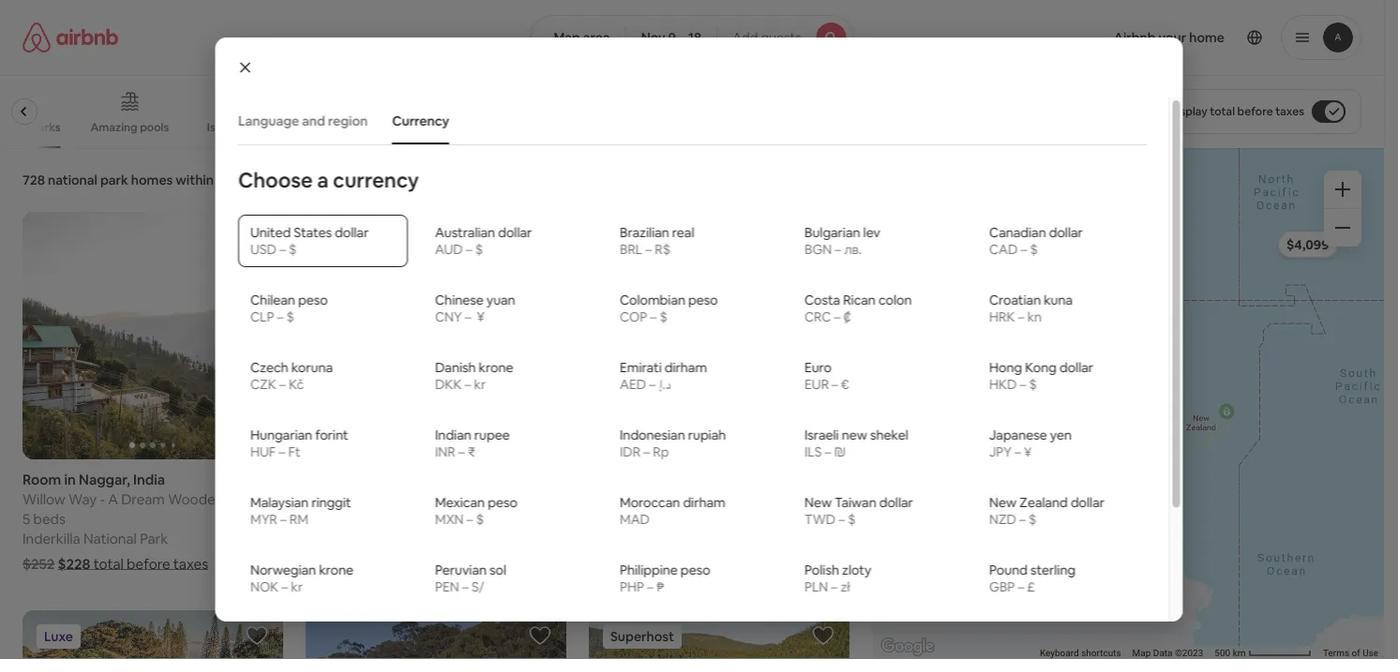 Task type: locate. For each thing, give the bounding box(es) containing it.
– right 'nok'
[[281, 579, 288, 596]]

1 horizontal spatial map
[[1133, 648, 1151, 659]]

$ right nzd
[[1029, 511, 1037, 528]]

– right twd
[[839, 511, 845, 528]]

beds down the galactic
[[649, 510, 681, 528]]

dirham inside moroccan dirham mad
[[683, 494, 725, 511]]

choose
[[238, 167, 312, 193]]

map inside map area button
[[554, 29, 581, 46]]

5
[[23, 510, 30, 528]]

dirham inside emirati dirham aed – ﺩ.ﺇ
[[665, 359, 707, 376]]

– inside indian rupee inr – ₹
[[458, 444, 465, 461]]

beds inside lost&found galactic friends' house 6 double beds
[[649, 510, 681, 528]]

1 horizontal spatial $1,643
[[1039, 316, 1080, 333]]

dkk
[[435, 376, 462, 393]]

1 vertical spatial dirham
[[683, 494, 725, 511]]

– for malaysian ringgit myr – rm
[[280, 511, 286, 528]]

dollar right kong
[[1060, 359, 1094, 376]]

chilean
[[250, 292, 295, 309]]

None search field
[[530, 15, 854, 60]]

eur
[[805, 376, 829, 393]]

mexican peso mxn – $
[[435, 494, 517, 528]]

– inside chinese yuan cny – ￥
[[465, 309, 471, 326]]

languages dialog
[[215, 38, 1184, 660]]

nok
[[250, 579, 278, 596]]

– inside malaysian ringgit myr – rm
[[280, 511, 286, 528]]

dollar right 'australian'
[[498, 224, 532, 241]]

dollar inside new zealand dollar nzd – $
[[1071, 494, 1105, 511]]

data
[[1154, 648, 1173, 659]]

beds inside exclusive beach villa - balian beach 4 beds
[[317, 510, 349, 528]]

jpy
[[989, 444, 1012, 461]]

– inside colombian peso cop – $
[[650, 309, 657, 326]]

currency
[[392, 113, 449, 129]]

1 new from the left
[[805, 494, 832, 511]]

– inside the pound sterling gbp – £
[[1018, 579, 1024, 596]]

– right dkk at the left bottom of page
[[464, 376, 471, 393]]

– inside euro eur – €
[[832, 376, 838, 393]]

none search field containing map area
[[530, 15, 854, 60]]

choose a language and currency element
[[227, 98, 1158, 660]]

0 vertical spatial kr
[[474, 376, 486, 393]]

s/
[[471, 579, 484, 596]]

colombian
[[620, 292, 685, 309]]

– left ﺩ.ﺇ
[[649, 376, 656, 393]]

balian
[[448, 490, 486, 509]]

– for australian dollar aud – $
[[466, 241, 472, 258]]

before inside button
[[1238, 104, 1274, 119]]

new inside new zealand dollar nzd – $
[[989, 494, 1017, 511]]

dollar inside united states dollar usd – $
[[335, 224, 368, 241]]

1 beds from the left
[[33, 510, 66, 528]]

$103 total before taxes
[[589, 555, 738, 573]]

– inside 'brazilian real brl – r$'
[[645, 241, 652, 258]]

dollar right taiwan
[[879, 494, 913, 511]]

0 vertical spatial area
[[583, 29, 610, 46]]

brazilian
[[620, 224, 669, 241]]

2 beach from the left
[[489, 490, 529, 509]]

chinese
[[435, 292, 483, 309]]

total down national
[[93, 555, 124, 573]]

– inside croatian kuna hrk – kn
[[1018, 309, 1025, 326]]

2 horizontal spatial beds
[[649, 510, 681, 528]]

1 horizontal spatial beds
[[317, 510, 349, 528]]

of
[[1352, 648, 1361, 659]]

$1,643 right $2,003
[[354, 555, 396, 573]]

$ right aud
[[475, 241, 483, 258]]

language and region
[[238, 113, 368, 129]]

1 vertical spatial map
[[1133, 648, 1151, 659]]

malaysian
[[250, 494, 308, 511]]

– inside 'mexican peso mxn – $'
[[466, 511, 473, 528]]

nov 9 – 18 button
[[625, 15, 718, 60]]

kuna
[[1044, 292, 1073, 309]]

real
[[672, 224, 694, 241]]

hong
[[989, 359, 1022, 376]]

krone right norwegian
[[319, 562, 353, 579]]

– inside hungarian forint huf – ft
[[278, 444, 285, 461]]

philippine peso php – ₱
[[620, 562, 710, 596]]

add to wishlist: villa in mandalay, australia image
[[812, 625, 835, 647]]

group
[[0, 75, 1041, 148], [23, 212, 283, 460], [306, 212, 567, 460], [589, 212, 850, 460], [23, 611, 283, 660], [306, 611, 567, 660], [589, 611, 850, 660]]

– inside the australian dollar aud – $
[[466, 241, 472, 258]]

– for chilean peso clp – $
[[277, 309, 283, 326]]

2 new from the left
[[989, 494, 1017, 511]]

₪
[[834, 444, 846, 461]]

$ inside new taiwan dollar twd – $
[[848, 511, 856, 528]]

kr right dkk at the left bottom of page
[[474, 376, 486, 393]]

nov 9 – 18
[[641, 29, 702, 46]]

– inside "danish krone dkk – kr"
[[464, 376, 471, 393]]

taxes inside button
[[1276, 104, 1305, 119]]

total
[[1211, 104, 1236, 119], [93, 555, 124, 573], [399, 555, 429, 573], [623, 555, 653, 573]]

– inside new zealand dollar nzd – $
[[1019, 511, 1026, 528]]

krone for danish krone dkk – kr
[[479, 359, 513, 376]]

dollar inside hong kong dollar hkd – $
[[1060, 359, 1094, 376]]

peso for colombian peso cop – $
[[688, 292, 718, 309]]

room in naggar, india
[[23, 471, 165, 489]]

$ right cop
[[659, 309, 667, 326]]

area inside button
[[583, 29, 610, 46]]

$ inside united states dollar usd – $
[[288, 241, 296, 258]]

tab list containing language and region
[[228, 98, 1147, 144]]

1 vertical spatial kr
[[291, 579, 303, 596]]

kn
[[1027, 309, 1042, 326]]

– right the 9
[[679, 29, 686, 46]]

– right the cad
[[1021, 241, 1027, 258]]

500 km button
[[1210, 646, 1318, 660]]

$1,643 down the kuna
[[1039, 316, 1080, 333]]

0 vertical spatial map
[[554, 29, 581, 46]]

– left ¥
[[1015, 444, 1021, 461]]

0 horizontal spatial new
[[805, 494, 832, 511]]

$ down balian
[[476, 511, 484, 528]]

display
[[1170, 104, 1208, 119]]

– left ₱
[[647, 579, 654, 596]]

$ right 'clp' in the top of the page
[[286, 309, 294, 326]]

taiwan
[[835, 494, 876, 511]]

$ inside hong kong dollar hkd – $
[[1029, 376, 1037, 393]]

– inside 'israeli new shekel ils – ₪'
[[825, 444, 831, 461]]

– left лв.
[[835, 241, 841, 258]]

– inside the "bulgarian lev bgn – лв."
[[835, 241, 841, 258]]

peso right ₱
[[681, 562, 710, 579]]

9
[[669, 29, 676, 46]]

– inside indonesian rupiah idr – rp
[[643, 444, 650, 461]]

tab list
[[228, 98, 1147, 144]]

– right 'clp' in the top of the page
[[277, 309, 283, 326]]

– for croatian kuna hrk – kn
[[1018, 309, 1025, 326]]

– inside "canadian dollar cad – $"
[[1021, 241, 1027, 258]]

new left taiwan
[[805, 494, 832, 511]]

euro
[[805, 359, 832, 376]]

0 horizontal spatial krone
[[319, 562, 353, 579]]

kr inside "danish krone dkk – kr"
[[474, 376, 486, 393]]

kitchens
[[318, 120, 364, 135]]

1 horizontal spatial kr
[[474, 376, 486, 393]]

– inside czech koruna czk – kč
[[279, 376, 286, 393]]

inderkilla
[[23, 530, 80, 548]]

– right nzd
[[1019, 511, 1026, 528]]

zoom out image
[[1336, 220, 1351, 235]]

israeli
[[805, 427, 839, 444]]

dollar for united states dollar
[[335, 224, 368, 241]]

dollar right 'zealand'
[[1071, 494, 1105, 511]]

lost&found galactic friends' house 6 double beds
[[589, 490, 820, 528]]

dirham left friends'
[[683, 494, 725, 511]]

bulgarian lev bgn – лв.
[[805, 224, 880, 258]]

taxes inside '5 beds inderkilla national park $252 $228 total before taxes'
[[173, 555, 208, 573]]

language
[[238, 113, 299, 129]]

beachfront
[[394, 120, 453, 135]]

$ right "usd"
[[288, 241, 296, 258]]

– inside 'philippine peso php – ₱'
[[647, 579, 654, 596]]

beds up inderkilla
[[33, 510, 66, 528]]

728
[[23, 172, 45, 189]]

0 vertical spatial krone
[[479, 359, 513, 376]]

dirham for moroccan dirham mad
[[683, 494, 725, 511]]

– left s/ at the left bottom of the page
[[462, 579, 468, 596]]

– left kč
[[279, 376, 286, 393]]

beds down exclusive
[[317, 510, 349, 528]]

peruvian sol pen – s/
[[435, 562, 506, 596]]

before down park
[[127, 555, 170, 573]]

krone inside norwegian krone nok – kr
[[319, 562, 353, 579]]

– right aud
[[466, 241, 472, 258]]

1 vertical spatial $1,643
[[354, 555, 396, 573]]

– for czech koruna czk – kč
[[279, 376, 286, 393]]

new left 'zealand'
[[989, 494, 1017, 511]]

villa
[[410, 490, 437, 509]]

– right "usd"
[[279, 241, 286, 258]]

– left rp
[[643, 444, 650, 461]]

1 horizontal spatial new
[[989, 494, 1017, 511]]

$ up $509
[[1030, 241, 1038, 258]]

$4,099 button
[[1279, 232, 1339, 258]]

– left r$
[[645, 241, 652, 258]]

$ inside "canadian dollar cad – $"
[[1030, 241, 1038, 258]]

kr inside norwegian krone nok – kr
[[291, 579, 303, 596]]

twd
[[805, 511, 836, 528]]

– left ₡
[[834, 309, 841, 326]]

rupiah
[[688, 427, 726, 444]]

beach right balian
[[489, 490, 529, 509]]

pound
[[989, 562, 1028, 579]]

$2,003
[[306, 555, 350, 573]]

canadian dollar cad – $
[[989, 224, 1083, 258]]

gbp
[[989, 579, 1015, 596]]

map
[[217, 172, 244, 189]]

rupee
[[474, 427, 510, 444]]

2 beds from the left
[[317, 510, 349, 528]]

1 horizontal spatial area
[[583, 29, 610, 46]]

area right map
[[247, 172, 274, 189]]

dirham right emirati
[[665, 359, 707, 376]]

peso inside chilean peso clp – $
[[298, 292, 328, 309]]

peso for philippine peso php – ₱
[[681, 562, 710, 579]]

language and region button
[[228, 103, 377, 139]]

$1,643
[[1039, 316, 1080, 333], [354, 555, 396, 573]]

– left ₪
[[825, 444, 831, 461]]

pln
[[805, 579, 828, 596]]

– for japanese yen jpy – ¥
[[1015, 444, 1021, 461]]

1 vertical spatial krone
[[319, 562, 353, 579]]

– inside chilean peso clp – $
[[277, 309, 283, 326]]

peso inside 'philippine peso php – ₱'
[[681, 562, 710, 579]]

– inside 'peruvian sol pen – s/'
[[462, 579, 468, 596]]

0 horizontal spatial beach
[[367, 490, 407, 509]]

before up ₱
[[656, 555, 700, 573]]

0 horizontal spatial $1,643
[[354, 555, 396, 573]]

– left the ₹ in the bottom left of the page
[[458, 444, 465, 461]]

500
[[1215, 648, 1231, 659]]

new inside new taiwan dollar twd – $
[[805, 494, 832, 511]]

emirati
[[620, 359, 662, 376]]

krone inside "danish krone dkk – kr"
[[479, 359, 513, 376]]

croatian
[[989, 292, 1041, 309]]

– left zł at the bottom of page
[[831, 579, 838, 596]]

czech
[[250, 359, 288, 376]]

area
[[583, 29, 610, 46], [247, 172, 274, 189]]

$ inside the australian dollar aud – $
[[475, 241, 483, 258]]

total inside button
[[1211, 104, 1236, 119]]

– right hkd
[[1020, 376, 1026, 393]]

– left ￥
[[465, 309, 471, 326]]

pen
[[435, 579, 459, 596]]

peso inside colombian peso cop – $
[[688, 292, 718, 309]]

– right mxn
[[466, 511, 473, 528]]

kr right 'nok'
[[291, 579, 303, 596]]

– inside japanese yen jpy – ¥
[[1015, 444, 1021, 461]]

dollar right states
[[335, 224, 368, 241]]

total right the display
[[1211, 104, 1236, 119]]

area left nov
[[583, 29, 610, 46]]

google image
[[877, 635, 939, 660]]

– left ft in the left bottom of the page
[[278, 444, 285, 461]]

peso right the chilean
[[298, 292, 328, 309]]

– inside 'polish zloty pln – zł'
[[831, 579, 838, 596]]

1 beach from the left
[[367, 490, 407, 509]]

inr
[[435, 444, 455, 461]]

dollar inside new taiwan dollar twd – $
[[879, 494, 913, 511]]

лв.
[[844, 241, 862, 258]]

$ inside 'mexican peso mxn – $'
[[476, 511, 484, 528]]

myr
[[250, 511, 277, 528]]

peso right colombian
[[688, 292, 718, 309]]

1 horizontal spatial krone
[[479, 359, 513, 376]]

costa
[[805, 292, 840, 309]]

￥
[[474, 309, 487, 326]]

terms
[[1324, 648, 1350, 659]]

beach left villa
[[367, 490, 407, 509]]

peso for mexican peso mxn – $
[[488, 494, 517, 511]]

– for hungarian forint huf – ft
[[278, 444, 285, 461]]

– left kn
[[1018, 309, 1025, 326]]

map left "data"
[[1133, 648, 1151, 659]]

0 horizontal spatial beds
[[33, 510, 66, 528]]

1 horizontal spatial beach
[[489, 490, 529, 509]]

0 horizontal spatial kr
[[291, 579, 303, 596]]

zoom in image
[[1336, 182, 1351, 197]]

park
[[100, 172, 128, 189]]

©2023
[[1175, 648, 1204, 659]]

aed
[[620, 376, 646, 393]]

– left £
[[1018, 579, 1024, 596]]

– right cop
[[650, 309, 657, 326]]

– inside emirati dirham aed – ﺩ.ﺇ
[[649, 376, 656, 393]]

peso right balian
[[488, 494, 517, 511]]

3 beds from the left
[[649, 510, 681, 528]]

– inside norwegian krone nok – kr
[[281, 579, 288, 596]]

– inside new taiwan dollar twd – $
[[839, 511, 845, 528]]

– left € at the right bottom of page
[[832, 376, 838, 393]]

$ right hkd
[[1029, 376, 1037, 393]]

dollar up $509
[[1049, 224, 1083, 241]]

yuan
[[486, 292, 515, 309]]

amazing pools
[[91, 120, 170, 135]]

before right the display
[[1238, 104, 1274, 119]]

map left nov
[[554, 29, 581, 46]]

$ right twd
[[848, 511, 856, 528]]

map area button
[[530, 15, 626, 60]]

dollar inside "canadian dollar cad – $"
[[1049, 224, 1083, 241]]

peso inside 'mexican peso mxn – $'
[[488, 494, 517, 511]]

krone right danish
[[479, 359, 513, 376]]

– left rm
[[280, 511, 286, 528]]

0 vertical spatial $1,643
[[1039, 316, 1080, 333]]

peruvian
[[435, 562, 486, 579]]

0 horizontal spatial map
[[554, 29, 581, 46]]

add
[[733, 29, 758, 46]]

dollar for new taiwan dollar
[[879, 494, 913, 511]]

lost&found
[[589, 490, 667, 509]]

1 vertical spatial area
[[247, 172, 274, 189]]

0 vertical spatial dirham
[[665, 359, 707, 376]]

idr
[[620, 444, 640, 461]]



Task type: vqa. For each thing, say whether or not it's contained in the screenshot.
1
no



Task type: describe. For each thing, give the bounding box(es) containing it.
– for philippine peso php – ₱
[[647, 579, 654, 596]]

– for polish zloty pln – zł
[[831, 579, 838, 596]]

– inside nov 9 – 18 button
[[679, 29, 686, 46]]

– inside hong kong dollar hkd – $
[[1020, 376, 1026, 393]]

hungarian
[[250, 427, 312, 444]]

$ inside new zealand dollar nzd – $
[[1029, 511, 1037, 528]]

exclusive beach villa - balian beach 4 beds
[[306, 490, 529, 528]]

philippine
[[620, 562, 678, 579]]

park
[[140, 530, 168, 548]]

₡
[[844, 309, 851, 326]]

chinese yuan cny – ￥
[[435, 292, 515, 326]]

amazing
[[91, 120, 138, 135]]

before inside '5 beds inderkilla national park $252 $228 total before taxes'
[[127, 555, 170, 573]]

colon
[[879, 292, 912, 309]]

cop
[[620, 309, 647, 326]]

group containing amazing pools
[[0, 75, 1041, 148]]

$509 button
[[1016, 256, 1064, 282]]

indian
[[435, 427, 471, 444]]

add guests button
[[717, 15, 854, 60]]

australian dollar aud – $
[[435, 224, 532, 258]]

– for bulgarian lev bgn – лв.
[[835, 241, 841, 258]]

aud
[[435, 241, 463, 258]]

peso for chilean peso clp – $
[[298, 292, 328, 309]]

– inside united states dollar usd – $
[[279, 241, 286, 258]]

– for emirati dirham aed – ﺩ.ﺇ
[[649, 376, 656, 393]]

– inside costa rican colon crc – ₡
[[834, 309, 841, 326]]

bulgarian
[[805, 224, 860, 241]]

galactic
[[670, 490, 723, 509]]

dollar for new zealand dollar
[[1071, 494, 1105, 511]]

new zealand dollar nzd – $
[[989, 494, 1105, 528]]

pools
[[140, 120, 170, 135]]

mad
[[620, 511, 650, 528]]

polish
[[805, 562, 839, 579]]

google map
showing 22 stays. region
[[872, 148, 1385, 660]]

$1,560
[[1039, 315, 1080, 332]]

in
[[64, 471, 76, 489]]

– for mexican peso mxn – $
[[466, 511, 473, 528]]

use
[[1363, 648, 1379, 659]]

before up pen
[[432, 555, 476, 573]]

rican
[[843, 292, 876, 309]]

beds inside '5 beds inderkilla national park $252 $228 total before taxes'
[[33, 510, 66, 528]]

japanese
[[989, 427, 1047, 444]]

region
[[328, 113, 368, 129]]

polish zloty pln – zł
[[805, 562, 871, 596]]

terms of use
[[1324, 648, 1379, 659]]

costa rican colon crc – ₡
[[805, 292, 912, 326]]

$2,003 $1,643 total before taxes
[[306, 555, 514, 573]]

shekel
[[870, 427, 908, 444]]

bgn
[[805, 241, 832, 258]]

krone for norwegian krone nok – kr
[[319, 562, 353, 579]]

– for colombian peso cop – $
[[650, 309, 657, 326]]

add to wishlist: nature lodge in sosan, india image
[[812, 226, 835, 249]]

– for canadian dollar cad – $
[[1021, 241, 1027, 258]]

profile element
[[877, 0, 1362, 75]]

total inside '5 beds inderkilla national park $252 $228 total before taxes'
[[93, 555, 124, 573]]

total left peruvian
[[399, 555, 429, 573]]

tab list inside choose a language and currency element
[[228, 98, 1147, 144]]

500 km
[[1215, 648, 1249, 659]]

house
[[779, 490, 820, 509]]

kr for dkk – kr
[[474, 376, 486, 393]]

$4,099
[[1287, 236, 1330, 253]]

dirham for emirati dirham aed – ﺩ.ﺇ
[[665, 359, 707, 376]]

sol
[[489, 562, 506, 579]]

₹
[[468, 444, 475, 461]]

map for map area
[[554, 29, 581, 46]]

new for nzd
[[989, 494, 1017, 511]]

keyboard
[[1040, 648, 1079, 659]]

zloty
[[842, 562, 871, 579]]

zealand
[[1020, 494, 1068, 511]]

homes
[[131, 172, 173, 189]]

dollar inside the australian dollar aud – $
[[498, 224, 532, 241]]

lev
[[863, 224, 880, 241]]

states
[[293, 224, 332, 241]]

– for indonesian rupiah idr – rp
[[643, 444, 650, 461]]

-
[[440, 490, 445, 509]]

– for norwegian krone nok – kr
[[281, 579, 288, 596]]

¥
[[1024, 444, 1032, 461]]

add to wishlist: villa in haiku-pauwela, hawaii image
[[246, 625, 268, 647]]

new for twd
[[805, 494, 832, 511]]

hkd
[[989, 376, 1017, 393]]

€
[[841, 376, 849, 393]]

chef's
[[282, 120, 316, 135]]

$1,643 inside button
[[1039, 316, 1080, 333]]

add to wishlist: villa in tabanan, indonesia image
[[529, 226, 552, 249]]

friends'
[[727, 490, 776, 509]]

display total before taxes
[[1170, 104, 1305, 119]]

brl
[[620, 241, 642, 258]]

total up php
[[623, 555, 653, 573]]

norwegian krone nok – kr
[[250, 562, 353, 596]]

keyboard shortcuts
[[1040, 648, 1122, 659]]

$ inside chilean peso clp – $
[[286, 309, 294, 326]]

add to wishlist: room in naggar, india image
[[246, 226, 268, 249]]

₱
[[656, 579, 664, 596]]

colombian peso cop – $
[[620, 292, 718, 326]]

moroccan dirham mad
[[620, 494, 725, 528]]

$509
[[1024, 260, 1055, 277]]

– for chinese yuan cny – ￥
[[465, 309, 471, 326]]

– for brazilian real brl – r$
[[645, 241, 652, 258]]

– for indian rupee inr – ₹
[[458, 444, 465, 461]]

mexican
[[435, 494, 485, 511]]

728 national park homes within map area
[[23, 172, 274, 189]]

display total before taxes button
[[1154, 89, 1362, 134]]

sterling
[[1031, 562, 1076, 579]]

ringgit
[[311, 494, 351, 511]]

0 horizontal spatial area
[[247, 172, 274, 189]]

$ inside colombian peso cop – $
[[659, 309, 667, 326]]

naggar,
[[79, 471, 130, 489]]

map for map data ©2023
[[1133, 648, 1151, 659]]

yen
[[1050, 427, 1072, 444]]

guests
[[761, 29, 802, 46]]

kč
[[288, 376, 304, 393]]

cny
[[435, 309, 462, 326]]

room
[[23, 471, 61, 489]]

– for danish krone dkk – kr
[[464, 376, 471, 393]]

– for peruvian sol pen – s/
[[462, 579, 468, 596]]

dollar for hong kong dollar
[[1060, 359, 1094, 376]]

india
[[133, 471, 165, 489]]

– for pound sterling gbp – £
[[1018, 579, 1024, 596]]

keyboard shortcuts button
[[1040, 647, 1122, 660]]

israeli new shekel ils – ₪
[[805, 427, 908, 461]]

add to wishlist: villa in ooty, india image
[[529, 625, 552, 647]]

united states dollar usd – $
[[250, 224, 368, 258]]

forint
[[315, 427, 348, 444]]

kr for nok – kr
[[291, 579, 303, 596]]



